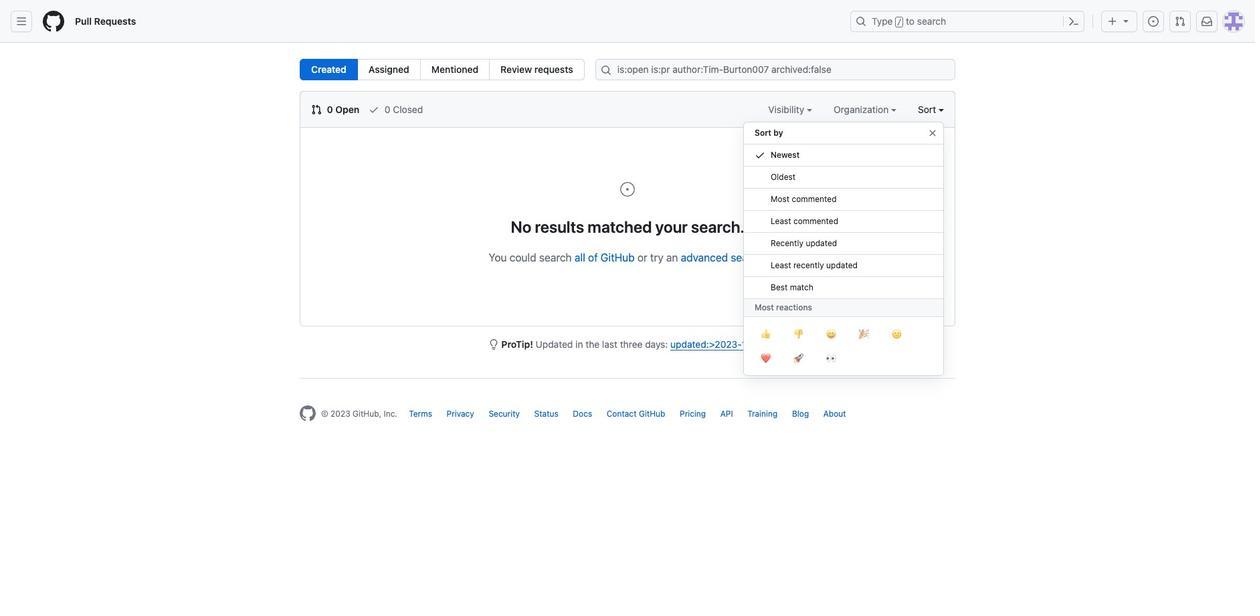 Task type: locate. For each thing, give the bounding box(es) containing it.
2 horizontal spatial search
[[917, 15, 946, 27]]

reactions
[[776, 302, 812, 312]]

1 horizontal spatial sort
[[918, 104, 936, 115]]

most
[[771, 194, 790, 204], [755, 302, 774, 312]]

0
[[327, 104, 333, 115], [385, 104, 390, 115]]

search right to at the top right of page
[[917, 15, 946, 27]]

pull requests
[[75, 15, 136, 27]]

assigned link
[[357, 59, 421, 80]]

recently updated link
[[744, 233, 943, 255]]

match
[[790, 282, 813, 292]]

most commented
[[771, 194, 837, 204]]

0 closed
[[382, 104, 423, 115]]

blog link
[[792, 409, 809, 419]]

1 vertical spatial issue opened image
[[619, 181, 636, 197]]

0 vertical spatial commented
[[792, 194, 837, 204]]

notifications image
[[1202, 16, 1212, 27]]

you could search all of github or try an advanced search .
[[489, 252, 766, 264]]

updated
[[806, 238, 837, 248], [826, 260, 858, 270]]

1 vertical spatial least
[[771, 260, 791, 270]]

🎉 link
[[848, 322, 880, 347]]

1 horizontal spatial homepage image
[[300, 405, 316, 421]]

least commented link
[[744, 211, 943, 233]]

👎
[[793, 327, 803, 341]]

1 horizontal spatial issue opened image
[[1148, 16, 1159, 27]]

least
[[771, 216, 791, 226], [771, 260, 791, 270]]

updated up least recently updated
[[806, 238, 837, 248]]

1 least from the top
[[771, 216, 791, 226]]

about
[[823, 409, 846, 419]]

sort up close menu 'image'
[[918, 104, 936, 115]]

updated down recently updated link
[[826, 260, 858, 270]]

0 vertical spatial issue opened image
[[1148, 16, 1159, 27]]

issue opened image up no results matched your search.
[[619, 181, 636, 197]]

newest link
[[744, 145, 943, 167]]

closed
[[393, 104, 423, 115]]

homepage image
[[43, 11, 64, 32], [300, 405, 316, 421]]

oldest link
[[744, 167, 943, 189]]

0 vertical spatial most
[[771, 194, 790, 204]]

👎 link
[[782, 322, 815, 347]]

sort button
[[918, 102, 944, 116]]

👀 link
[[815, 347, 848, 371]]

0 horizontal spatial homepage image
[[43, 11, 64, 32]]

github
[[601, 252, 635, 264], [639, 409, 665, 419]]

or
[[637, 252, 647, 264]]

1 vertical spatial commented
[[793, 216, 838, 226]]

0 vertical spatial homepage image
[[43, 11, 64, 32]]

triangle down image
[[1121, 15, 1131, 26]]

issue opened image right 'triangle down' image
[[1148, 16, 1159, 27]]

visibility
[[768, 104, 807, 115]]

most commented link
[[744, 189, 943, 211]]

commented inside most commented link
[[792, 194, 837, 204]]

commented
[[792, 194, 837, 204], [793, 216, 838, 226]]

api
[[720, 409, 733, 419]]

🚀
[[793, 351, 803, 365]]

search down search.
[[731, 252, 763, 264]]

contact github link
[[607, 409, 665, 419]]

homepage image left the pull
[[43, 11, 64, 32]]

most for most reactions
[[755, 302, 774, 312]]

0 horizontal spatial sort
[[755, 128, 771, 138]]

github,
[[353, 409, 381, 419]]

.
[[763, 252, 766, 264], [764, 339, 767, 350]]

0 open
[[324, 104, 359, 115]]

blog
[[792, 409, 809, 419]]

best match
[[771, 282, 813, 292]]

open
[[335, 104, 359, 115]]

no
[[511, 217, 531, 236]]

least recently updated
[[771, 260, 858, 270]]

contact
[[607, 409, 637, 419]]

sort inside menu
[[755, 128, 771, 138]]

github right of
[[601, 252, 635, 264]]

search image
[[601, 65, 611, 76]]

light bulb image
[[488, 339, 499, 350]]

13
[[755, 339, 764, 350]]

homepage image left ©
[[300, 405, 316, 421]]

all
[[575, 252, 585, 264]]

terms link
[[409, 409, 432, 419]]

1 horizontal spatial 0
[[385, 104, 390, 115]]

0 vertical spatial least
[[771, 216, 791, 226]]

1 vertical spatial .
[[764, 339, 767, 350]]

0 horizontal spatial issue opened image
[[619, 181, 636, 197]]

visibility button
[[768, 102, 812, 116]]

most down best
[[755, 302, 774, 312]]

pull requests element
[[300, 59, 585, 80]]

0 right check icon
[[385, 104, 390, 115]]

of
[[588, 252, 598, 264]]

sort by
[[755, 128, 783, 138]]

11-
[[742, 339, 755, 350]]

commented up "recently updated"
[[793, 216, 838, 226]]

0 left open
[[327, 104, 333, 115]]

close menu image
[[927, 128, 938, 138]]

search left all
[[539, 252, 572, 264]]

1 vertical spatial most
[[755, 302, 774, 312]]

commented inside least commented link
[[793, 216, 838, 226]]

1 vertical spatial homepage image
[[300, 405, 316, 421]]

0 vertical spatial git pull request image
[[1175, 16, 1185, 27]]

least up recently
[[771, 216, 791, 226]]

github right contact
[[639, 409, 665, 419]]

best match link
[[744, 277, 943, 299]]

sort for sort
[[918, 104, 936, 115]]

0 for closed
[[385, 104, 390, 115]]

last
[[602, 339, 617, 350]]

organization
[[834, 104, 891, 115]]

2 least from the top
[[771, 260, 791, 270]]

updated:>2023-
[[670, 339, 742, 350]]

inc.
[[384, 409, 397, 419]]

🎉
[[859, 327, 869, 341]]

1 vertical spatial updated
[[826, 260, 858, 270]]

sort inside popup button
[[918, 104, 936, 115]]

contact github
[[607, 409, 665, 419]]

1 vertical spatial git pull request image
[[311, 104, 322, 115]]

sort left by
[[755, 128, 771, 138]]

most down the oldest
[[771, 194, 790, 204]]

0 vertical spatial updated
[[806, 238, 837, 248]]

0 vertical spatial github
[[601, 252, 635, 264]]

git pull request image left notifications icon
[[1175, 16, 1185, 27]]

1 vertical spatial sort
[[755, 128, 771, 138]]

days:
[[645, 339, 668, 350]]

you
[[489, 252, 507, 264]]

0 horizontal spatial 0
[[327, 104, 333, 115]]

training link
[[747, 409, 778, 419]]

👍 link
[[749, 322, 782, 347]]

1 horizontal spatial github
[[639, 409, 665, 419]]

status
[[534, 409, 559, 419]]

git pull request image
[[1175, 16, 1185, 27], [311, 104, 322, 115]]

protip! updated in the last three days: updated:>2023-11-13 .
[[501, 339, 767, 350]]

git pull request image left 0 open
[[311, 104, 322, 115]]

plus image
[[1107, 16, 1118, 27]]

1 0 from the left
[[327, 104, 333, 115]]

recently updated
[[771, 238, 837, 248]]

issue opened image
[[1148, 16, 1159, 27], [619, 181, 636, 197]]

commented up least commented
[[792, 194, 837, 204]]

0 horizontal spatial git pull request image
[[311, 104, 322, 115]]

2 0 from the left
[[385, 104, 390, 115]]

recently
[[771, 238, 803, 248]]

0 vertical spatial sort
[[918, 104, 936, 115]]

updated:>2023-11-13 link
[[670, 339, 764, 350]]

1 horizontal spatial search
[[731, 252, 763, 264]]

least up best
[[771, 260, 791, 270]]

updated inside least recently updated link
[[826, 260, 858, 270]]

advanced search link
[[681, 252, 763, 264]]

an
[[666, 252, 678, 264]]



Task type: describe. For each thing, give the bounding box(es) containing it.
mentioned link
[[420, 59, 490, 80]]

©
[[321, 409, 328, 419]]

0 horizontal spatial github
[[601, 252, 635, 264]]

docs
[[573, 409, 592, 419]]

1 horizontal spatial git pull request image
[[1175, 16, 1185, 27]]

😕 link
[[880, 322, 913, 347]]

sort by menu
[[743, 116, 944, 387]]

0 closed link
[[369, 102, 423, 116]]

organization button
[[834, 102, 896, 116]]

pull
[[75, 15, 92, 27]]

0 for open
[[327, 104, 333, 115]]

could
[[510, 252, 536, 264]]

oldest
[[771, 172, 796, 182]]

requests
[[94, 15, 136, 27]]

check image
[[755, 150, 765, 161]]

mentioned
[[431, 64, 478, 75]]

0 open link
[[311, 102, 359, 116]]

newest
[[771, 150, 800, 160]]

check image
[[369, 104, 379, 115]]

protip!
[[501, 339, 533, 350]]

api link
[[720, 409, 733, 419]]

try
[[650, 252, 663, 264]]

least recently updated link
[[744, 255, 943, 277]]

updated inside recently updated link
[[806, 238, 837, 248]]

to
[[906, 15, 915, 27]]

2023
[[331, 409, 350, 419]]

commented for most commented
[[792, 194, 837, 204]]

advanced
[[681, 252, 728, 264]]

commented for least commented
[[793, 216, 838, 226]]

1 vertical spatial github
[[639, 409, 665, 419]]

Issues search field
[[595, 59, 955, 80]]

least for least recently updated
[[771, 260, 791, 270]]

no results matched your search.
[[511, 217, 744, 236]]

by
[[774, 128, 783, 138]]

❤️
[[761, 351, 771, 365]]

pricing
[[680, 409, 706, 419]]

about link
[[823, 409, 846, 419]]

👍
[[761, 327, 771, 341]]

three
[[620, 339, 643, 350]]

least commented
[[771, 216, 838, 226]]

0 vertical spatial .
[[763, 252, 766, 264]]

status link
[[534, 409, 559, 419]]

all of github link
[[575, 252, 635, 264]]

command palette image
[[1068, 16, 1079, 27]]

git pull request image inside 0 open link
[[311, 104, 322, 115]]

type
[[872, 15, 893, 27]]

best
[[771, 282, 788, 292]]

most for most commented
[[771, 194, 790, 204]]

0 horizontal spatial search
[[539, 252, 572, 264]]

most reactions
[[755, 302, 812, 312]]

in
[[575, 339, 583, 350]]

© 2023 github, inc.
[[321, 409, 397, 419]]

security link
[[489, 409, 520, 419]]

recently
[[793, 260, 824, 270]]

Search all issues text field
[[595, 59, 955, 80]]

/
[[897, 17, 902, 27]]

updated
[[536, 339, 573, 350]]

😕
[[892, 327, 902, 341]]

matched
[[588, 217, 652, 236]]

sort for sort by
[[755, 128, 771, 138]]

❤️ link
[[749, 347, 782, 371]]

review requests link
[[489, 59, 585, 80]]

review
[[501, 64, 532, 75]]

😄
[[826, 327, 836, 341]]

privacy
[[447, 409, 474, 419]]

👀
[[826, 351, 836, 365]]

😄 link
[[815, 322, 848, 347]]

search.
[[691, 217, 744, 236]]

least for least commented
[[771, 216, 791, 226]]

results
[[535, 217, 584, 236]]

security
[[489, 409, 520, 419]]

🚀 link
[[782, 347, 815, 371]]

type / to search
[[872, 15, 946, 27]]

docs link
[[573, 409, 592, 419]]

your
[[655, 217, 688, 236]]

review requests
[[501, 64, 573, 75]]

training
[[747, 409, 778, 419]]

terms
[[409, 409, 432, 419]]

assigned
[[368, 64, 409, 75]]



Task type: vqa. For each thing, say whether or not it's contained in the screenshot.
Open
yes



